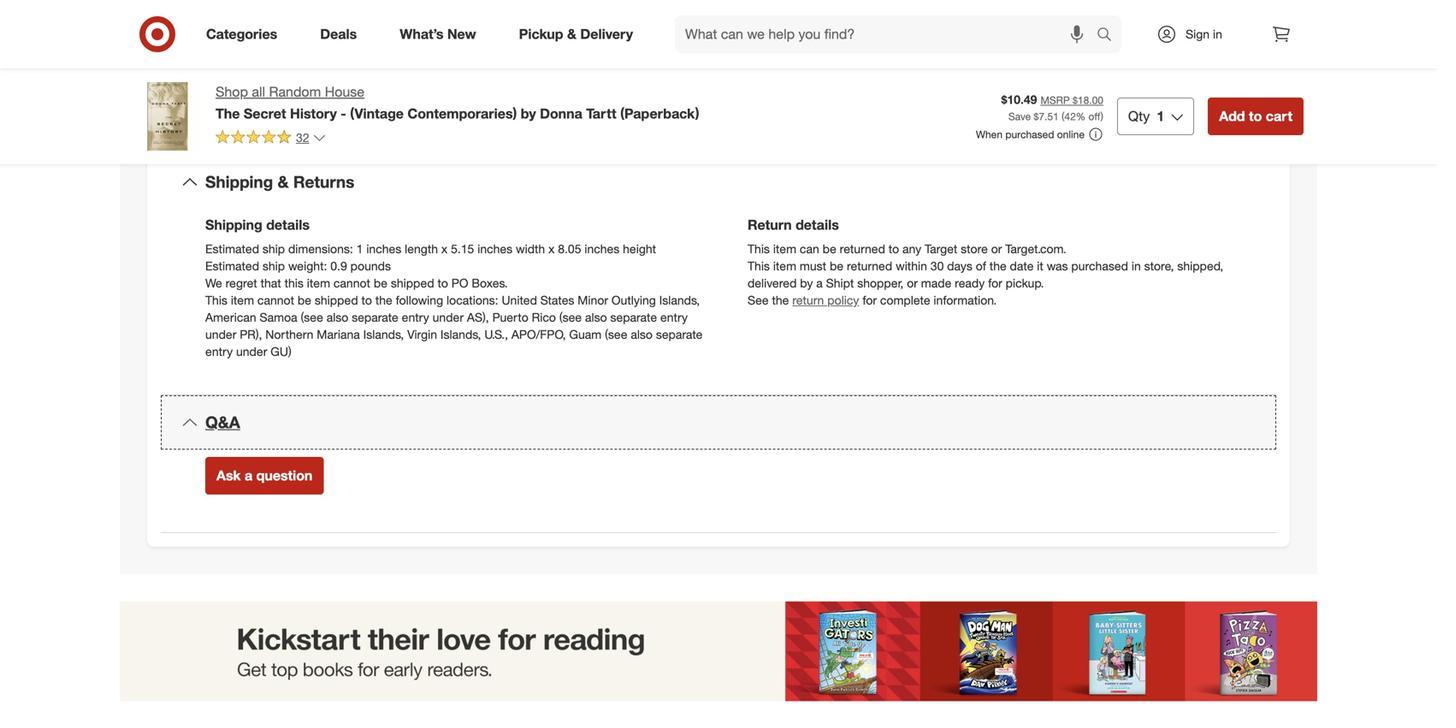Task type: describe. For each thing, give the bounding box(es) containing it.
shipt
[[826, 275, 854, 290]]

qty 1
[[1129, 108, 1165, 124]]

:
[[240, 58, 243, 73]]

united
[[502, 293, 537, 308]]

house
[[325, 83, 365, 100]]

store,
[[1145, 258, 1174, 273]]

add to cart button
[[1208, 98, 1304, 135]]

shop
[[216, 83, 248, 100]]

history
[[290, 105, 337, 122]]

1 horizontal spatial entry
[[402, 310, 429, 325]]

dimensions:
[[288, 241, 353, 256]]

to down pounds
[[362, 293, 372, 308]]

rico
[[532, 310, 556, 325]]

minor
[[578, 293, 608, 308]]

the left 'following'
[[375, 293, 392, 308]]

tartt
[[586, 105, 617, 122]]

new
[[447, 26, 476, 42]]

2 estimated from the top
[[205, 258, 259, 273]]

made
[[247, 58, 277, 73]]

categories
[[206, 26, 277, 42]]

can
[[800, 241, 820, 256]]

of
[[976, 258, 986, 273]]

above
[[301, 114, 333, 129]]

incorrect
[[671, 114, 718, 129]]

question
[[256, 467, 313, 484]]

days
[[947, 258, 973, 273]]

shipping & returns
[[205, 172, 355, 192]]

1 x from the left
[[441, 241, 448, 256]]

30
[[931, 258, 944, 273]]

& for shipping
[[278, 172, 289, 192]]

42
[[1065, 110, 1076, 123]]

0 vertical spatial or
[[419, 114, 430, 129]]

it.
[[618, 114, 627, 129]]

height
[[623, 241, 656, 256]]

pickup & delivery
[[519, 26, 633, 42]]

q&a button
[[161, 395, 1277, 450]]

all
[[252, 83, 265, 100]]

shopper,
[[858, 275, 904, 290]]

po
[[452, 275, 468, 290]]

search
[[1089, 27, 1130, 44]]

u.s.,
[[485, 327, 508, 342]]

complete,
[[434, 114, 486, 129]]

(vintage
[[350, 105, 404, 122]]

random
[[269, 83, 321, 100]]

contemporaries)
[[408, 105, 517, 122]]

apo/fpo,
[[512, 327, 566, 342]]

the left usa
[[293, 58, 310, 73]]

shipped inside shipping details estimated ship dimensions: 1 inches length x 5.15 inches width x 8.05 inches height estimated ship weight: 0.9 pounds we regret that this item cannot be shipped to po boxes.
[[391, 275, 434, 290]]

32
[[296, 130, 309, 145]]

when
[[976, 128, 1003, 141]]

item inside shipping details estimated ship dimensions: 1 inches length x 5.15 inches width x 8.05 inches height estimated ship weight: 0.9 pounds we regret that this item cannot be shipped to po boxes.
[[307, 275, 330, 290]]

0.9
[[331, 258, 347, 273]]

qty
[[1129, 108, 1150, 124]]

$10.49
[[1002, 92, 1037, 107]]

we
[[490, 114, 505, 129]]

0 vertical spatial under
[[433, 310, 464, 325]]

add to cart
[[1219, 108, 1293, 124]]

donna
[[540, 105, 583, 122]]

image of the secret history - (vintage contemporaries) by donna tartt (paperback) image
[[133, 82, 202, 151]]

0 horizontal spatial cannot
[[257, 293, 294, 308]]

2 ship from the top
[[263, 258, 285, 273]]

if the item details above aren't accurate or complete, we want to know about it. report incorrect product info.
[[205, 114, 789, 129]]

off
[[1089, 110, 1101, 123]]

msrp
[[1041, 94, 1070, 107]]

& for pickup
[[567, 26, 577, 42]]

store
[[961, 241, 988, 256]]

secret
[[244, 105, 286, 122]]

categories link
[[192, 15, 299, 53]]

policy
[[828, 293, 859, 308]]

2 horizontal spatial entry
[[661, 310, 688, 325]]

want
[[509, 114, 534, 129]]

1 inches from the left
[[366, 241, 401, 256]]

0 vertical spatial returned
[[840, 241, 885, 256]]

boxes.
[[472, 275, 508, 290]]

made
[[921, 275, 952, 290]]

item down "regret"
[[231, 293, 254, 308]]

5.15
[[451, 241, 474, 256]]

pickup & delivery link
[[505, 15, 655, 53]]

as),
[[467, 310, 489, 325]]

2 horizontal spatial islands,
[[659, 293, 700, 308]]

(
[[1062, 110, 1065, 123]]

returns
[[293, 172, 355, 192]]

deals
[[320, 26, 357, 42]]

2 vertical spatial this
[[205, 293, 228, 308]]

if
[[205, 114, 212, 129]]

1 horizontal spatial or
[[907, 275, 918, 290]]

0 horizontal spatial for
[[863, 293, 877, 308]]

the
[[216, 105, 240, 122]]

2 vertical spatial under
[[236, 344, 267, 359]]

sign in link
[[1142, 15, 1249, 53]]

1 horizontal spatial islands,
[[441, 327, 481, 342]]

this
[[285, 275, 304, 290]]

delivery
[[580, 26, 633, 42]]

$18.00
[[1073, 94, 1104, 107]]

return
[[748, 216, 792, 233]]

shop all random house the secret history - (vintage contemporaries) by donna tartt (paperback)
[[216, 83, 700, 122]]

a inside button
[[245, 467, 253, 484]]

pr),
[[240, 327, 262, 342]]

item up delivered
[[773, 258, 797, 273]]

return policy link
[[793, 293, 859, 308]]



Task type: locate. For each thing, give the bounding box(es) containing it.
2 x from the left
[[549, 241, 555, 256]]

by right we
[[521, 105, 536, 122]]

1 horizontal spatial purchased
[[1072, 258, 1129, 273]]

2 horizontal spatial (see
[[605, 327, 628, 342]]

details up can
[[796, 216, 839, 233]]

date
[[1010, 258, 1034, 273]]

1 vertical spatial purchased
[[1072, 258, 1129, 273]]

islands, down as),
[[441, 327, 481, 342]]

1 inside shipping details estimated ship dimensions: 1 inches length x 5.15 inches width x 8.05 inches height estimated ship weight: 0.9 pounds we regret that this item cannot be shipped to po boxes.
[[357, 241, 363, 256]]

1 horizontal spatial &
[[567, 26, 577, 42]]

length
[[405, 241, 438, 256]]

0 horizontal spatial shipped
[[315, 293, 358, 308]]

also up mariana at the top of page
[[327, 310, 349, 325]]

cannot inside shipping details estimated ship dimensions: 1 inches length x 5.15 inches width x 8.05 inches height estimated ship weight: 0.9 pounds we regret that this item cannot be shipped to po boxes.
[[334, 275, 370, 290]]

0 horizontal spatial entry
[[205, 344, 233, 359]]

& inside dropdown button
[[278, 172, 289, 192]]

be down this
[[298, 293, 311, 308]]

to
[[1249, 108, 1262, 124], [537, 114, 548, 129], [889, 241, 899, 256], [438, 275, 448, 290], [362, 293, 372, 308]]

1 horizontal spatial in
[[1132, 258, 1141, 273]]

1 horizontal spatial by
[[800, 275, 813, 290]]

1 right qty
[[1157, 108, 1165, 124]]

by inside shop all random house the secret history - (vintage contemporaries) by donna tartt (paperback)
[[521, 105, 536, 122]]

1 horizontal spatial x
[[549, 241, 555, 256]]

$
[[1034, 110, 1039, 123]]

0 vertical spatial estimated
[[205, 241, 259, 256]]

1 shipping from the top
[[205, 172, 273, 192]]

1 vertical spatial a
[[245, 467, 253, 484]]

2 vertical spatial in
[[1132, 258, 1141, 273]]

1 vertical spatial &
[[278, 172, 289, 192]]

to inside button
[[1249, 108, 1262, 124]]

0 horizontal spatial or
[[419, 114, 430, 129]]

0 horizontal spatial x
[[441, 241, 448, 256]]

mariana
[[317, 327, 360, 342]]

& right pickup
[[567, 26, 577, 42]]

details for shipping
[[266, 216, 310, 233]]

gu)
[[271, 344, 292, 359]]

following
[[396, 293, 443, 308]]

ready
[[955, 275, 985, 290]]

1 vertical spatial cannot
[[257, 293, 294, 308]]

0 vertical spatial ship
[[263, 241, 285, 256]]

1 horizontal spatial also
[[585, 310, 607, 325]]

be inside shipping details estimated ship dimensions: 1 inches length x 5.15 inches width x 8.05 inches height estimated ship weight: 0.9 pounds we regret that this item cannot be shipped to po boxes.
[[374, 275, 388, 290]]

in right made on the left of the page
[[281, 58, 290, 73]]

purchased inside return details this item can be returned to any target store or target.com. this item must be returned within 30 days of the date it was purchased in store, shipped, delivered by a shipt shopper, or made ready for pickup. see the return policy for complete information.
[[1072, 258, 1129, 273]]

0 vertical spatial a
[[816, 275, 823, 290]]

samoa
[[260, 310, 297, 325]]

to inside shipping details estimated ship dimensions: 1 inches length x 5.15 inches width x 8.05 inches height estimated ship weight: 0.9 pounds we regret that this item cannot be shipped to po boxes.
[[438, 275, 448, 290]]

shipped up mariana at the top of page
[[315, 293, 358, 308]]

shipping inside shipping details estimated ship dimensions: 1 inches length x 5.15 inches width x 8.05 inches height estimated ship weight: 0.9 pounds we regret that this item cannot be shipped to po boxes.
[[205, 216, 262, 233]]

cannot
[[334, 275, 370, 290], [257, 293, 294, 308]]

0 horizontal spatial &
[[278, 172, 289, 192]]

1 horizontal spatial inches
[[478, 241, 513, 256]]

what's
[[400, 26, 444, 42]]

shipping inside dropdown button
[[205, 172, 273, 192]]

x left 8.05
[[549, 241, 555, 256]]

to left any
[[889, 241, 899, 256]]

for down shopper,
[[863, 293, 877, 308]]

0 horizontal spatial in
[[281, 58, 290, 73]]

& left "returns"
[[278, 172, 289, 192]]

2 horizontal spatial in
[[1213, 27, 1223, 41]]

or right accurate
[[419, 114, 430, 129]]

in
[[1213, 27, 1223, 41], [281, 58, 290, 73], [1132, 258, 1141, 273]]

sign in
[[1186, 27, 1223, 41]]

inches
[[366, 241, 401, 256], [478, 241, 513, 256], [585, 241, 620, 256]]

details inside return details this item can be returned to any target store or target.com. this item must be returned within 30 days of the date it was purchased in store, shipped, delivered by a shipt shopper, or made ready for pickup. see the return policy for complete information.
[[796, 216, 839, 233]]

0 vertical spatial in
[[1213, 27, 1223, 41]]

1 horizontal spatial shipped
[[391, 275, 434, 290]]

1 vertical spatial shipped
[[315, 293, 358, 308]]

return details this item can be returned to any target store or target.com. this item must be returned within 30 days of the date it was purchased in store, shipped, delivered by a shipt shopper, or made ready for pickup. see the return policy for complete information.
[[748, 216, 1224, 308]]

estimated
[[205, 241, 259, 256], [205, 258, 259, 273]]

1 vertical spatial under
[[205, 327, 236, 342]]

details up the dimensions:
[[266, 216, 310, 233]]

1 horizontal spatial (see
[[559, 310, 582, 325]]

this
[[748, 241, 770, 256], [748, 258, 770, 273], [205, 293, 228, 308]]

1 vertical spatial or
[[991, 241, 1002, 256]]

1 horizontal spatial for
[[988, 275, 1003, 290]]

0 vertical spatial for
[[988, 275, 1003, 290]]

1 vertical spatial in
[[281, 58, 290, 73]]

report
[[630, 114, 667, 129]]

1 horizontal spatial cannot
[[334, 275, 370, 290]]

0 vertical spatial shipping
[[205, 172, 273, 192]]

under down the 'locations:'
[[433, 310, 464, 325]]

online
[[1057, 128, 1085, 141]]

(see
[[301, 310, 323, 325], [559, 310, 582, 325], [605, 327, 628, 342]]

0 horizontal spatial (see
[[301, 310, 323, 325]]

ask
[[216, 467, 241, 484]]

3 inches from the left
[[585, 241, 620, 256]]

shipping for shipping details estimated ship dimensions: 1 inches length x 5.15 inches width x 8.05 inches height estimated ship weight: 0.9 pounds we regret that this item cannot be shipped to po boxes.
[[205, 216, 262, 233]]

aren't
[[337, 114, 366, 129]]

returned
[[840, 241, 885, 256], [847, 258, 893, 273]]

0 vertical spatial shipped
[[391, 275, 434, 290]]

usa
[[314, 58, 338, 73]]

2 shipping from the top
[[205, 216, 262, 233]]

origin
[[205, 58, 240, 73]]

a
[[816, 275, 823, 290], [245, 467, 253, 484]]

1 horizontal spatial 1
[[1157, 108, 1165, 124]]

shipping up "regret"
[[205, 216, 262, 233]]

(see right guam
[[605, 327, 628, 342]]

2 inches from the left
[[478, 241, 513, 256]]

shipping details estimated ship dimensions: 1 inches length x 5.15 inches width x 8.05 inches height estimated ship weight: 0.9 pounds we regret that this item cannot be shipped to po boxes.
[[205, 216, 656, 290]]

shipped up 'following'
[[391, 275, 434, 290]]

1 vertical spatial estimated
[[205, 258, 259, 273]]

0 vertical spatial 1
[[1157, 108, 1165, 124]]

details
[[262, 114, 297, 129], [266, 216, 310, 233], [796, 216, 839, 233]]

virgin
[[407, 327, 437, 342]]

was
[[1047, 258, 1068, 273]]

to left po
[[438, 275, 448, 290]]

what's new link
[[385, 15, 498, 53]]

1 estimated from the top
[[205, 241, 259, 256]]

details inside shipping details estimated ship dimensions: 1 inches length x 5.15 inches width x 8.05 inches height estimated ship weight: 0.9 pounds we regret that this item cannot be shipped to po boxes.
[[266, 216, 310, 233]]

region
[[120, 601, 1318, 705]]

item down weight:
[[307, 275, 330, 290]]

or down within
[[907, 275, 918, 290]]

inches right 8.05
[[585, 241, 620, 256]]

item
[[236, 114, 259, 129], [773, 241, 797, 256], [773, 258, 797, 273], [307, 275, 330, 290], [231, 293, 254, 308]]

in left the store,
[[1132, 258, 1141, 273]]

islands, left virgin
[[363, 327, 404, 342]]

this up delivered
[[748, 258, 770, 273]]

item left can
[[773, 241, 797, 256]]

details up "32" link
[[262, 114, 297, 129]]

product
[[722, 114, 764, 129]]

purchased down $
[[1006, 128, 1055, 141]]

to inside return details this item can be returned to any target store or target.com. this item must be returned within 30 days of the date it was purchased in store, shipped, delivered by a shipt shopper, or made ready for pickup. see the return policy for complete information.
[[889, 241, 899, 256]]

entry
[[402, 310, 429, 325], [661, 310, 688, 325], [205, 344, 233, 359]]

any
[[903, 241, 922, 256]]

in right sign at the top
[[1213, 27, 1223, 41]]

0 horizontal spatial islands,
[[363, 327, 404, 342]]

the right of
[[990, 258, 1007, 273]]

to right 'add'
[[1249, 108, 1262, 124]]

x left 5.15
[[441, 241, 448, 256]]

for right ready
[[988, 275, 1003, 290]]

this item cannot be shipped to the following locations:
[[205, 293, 498, 308]]

puerto
[[492, 310, 529, 325]]

by up return
[[800, 275, 813, 290]]

under down pr), on the left of page
[[236, 344, 267, 359]]

target.com.
[[1006, 241, 1067, 256]]

deals link
[[306, 15, 378, 53]]

1 vertical spatial this
[[748, 258, 770, 273]]

states
[[541, 293, 574, 308]]

within
[[896, 258, 927, 273]]

the right "if"
[[215, 114, 232, 129]]

shipping down "32" link
[[205, 172, 273, 192]]

(paperback)
[[620, 105, 700, 122]]

purchased right was
[[1072, 258, 1129, 273]]

shipping for shipping & returns
[[205, 172, 273, 192]]

32 link
[[216, 129, 326, 149]]

0 horizontal spatial a
[[245, 467, 253, 484]]

inches right 5.15
[[478, 241, 513, 256]]

2 horizontal spatial also
[[631, 327, 653, 342]]

0 vertical spatial cannot
[[334, 275, 370, 290]]

northern
[[265, 327, 314, 342]]

that
[[261, 275, 281, 290]]

return
[[793, 293, 824, 308]]

guam
[[569, 327, 602, 342]]

1 horizontal spatial a
[[816, 275, 823, 290]]

sign
[[1186, 27, 1210, 41]]

&
[[567, 26, 577, 42], [278, 172, 289, 192]]

0 horizontal spatial also
[[327, 310, 349, 325]]

weight:
[[288, 258, 327, 273]]

be right can
[[823, 241, 837, 256]]

advertisement region
[[120, 601, 1318, 702]]

a right ask
[[245, 467, 253, 484]]

the down delivered
[[772, 293, 789, 308]]

shipping
[[205, 172, 273, 192], [205, 216, 262, 233]]

width
[[516, 241, 545, 256]]

inches up pounds
[[366, 241, 401, 256]]

this down we in the left top of the page
[[205, 293, 228, 308]]

1 ship from the top
[[263, 241, 285, 256]]

details for return
[[796, 216, 839, 233]]

shipped,
[[1178, 258, 1224, 273]]

this down return
[[748, 241, 770, 256]]

1 vertical spatial 1
[[357, 241, 363, 256]]

0 vertical spatial this
[[748, 241, 770, 256]]

be
[[823, 241, 837, 256], [830, 258, 844, 273], [374, 275, 388, 290], [298, 293, 311, 308]]

target
[[925, 241, 958, 256]]

0 horizontal spatial by
[[521, 105, 536, 122]]

2 vertical spatial or
[[907, 275, 918, 290]]

1 vertical spatial for
[[863, 293, 877, 308]]

(see up northern
[[301, 310, 323, 325]]

also down "outlying"
[[631, 327, 653, 342]]

pickup
[[519, 26, 563, 42]]

a inside return details this item can be returned to any target store or target.com. this item must be returned within 30 days of the date it was purchased in store, shipped, delivered by a shipt shopper, or made ready for pickup. see the return policy for complete information.
[[816, 275, 823, 290]]

be down pounds
[[374, 275, 388, 290]]

1 vertical spatial shipping
[[205, 216, 262, 233]]

islands, right "outlying"
[[659, 293, 700, 308]]

see
[[748, 293, 769, 308]]

item up "32" link
[[236, 114, 259, 129]]

or right the store
[[991, 241, 1002, 256]]

by inside return details this item can be returned to any target store or target.com. this item must be returned within 30 days of the date it was purchased in store, shipped, delivered by a shipt shopper, or made ready for pickup. see the return policy for complete information.
[[800, 275, 813, 290]]

1 vertical spatial by
[[800, 275, 813, 290]]

2 horizontal spatial or
[[991, 241, 1002, 256]]

(see down states at the top left
[[559, 310, 582, 325]]

pounds
[[350, 258, 391, 273]]

save
[[1009, 110, 1031, 123]]

1 vertical spatial returned
[[847, 258, 893, 273]]

in inside return details this item can be returned to any target store or target.com. this item must be returned within 30 days of the date it was purchased in store, shipped, delivered by a shipt shopper, or made ready for pickup. see the return policy for complete information.
[[1132, 258, 1141, 273]]

cannot up samoa
[[257, 293, 294, 308]]

$10.49 msrp $18.00 save $ 7.51 ( 42 % off )
[[1002, 92, 1104, 123]]

2 horizontal spatial inches
[[585, 241, 620, 256]]

)
[[1101, 110, 1104, 123]]

also down minor
[[585, 310, 607, 325]]

american
[[205, 310, 256, 325]]

What can we help you find? suggestions appear below search field
[[675, 15, 1101, 53]]

shipping & returns button
[[161, 155, 1277, 210]]

information.
[[934, 293, 997, 308]]

0 vertical spatial &
[[567, 26, 577, 42]]

under down 'american'
[[205, 327, 236, 342]]

purchased
[[1006, 128, 1055, 141], [1072, 258, 1129, 273]]

be up "shipt" at right
[[830, 258, 844, 273]]

-
[[341, 105, 346, 122]]

to right want
[[537, 114, 548, 129]]

1 vertical spatial ship
[[263, 258, 285, 273]]

q&a
[[205, 412, 240, 432]]

0 horizontal spatial purchased
[[1006, 128, 1055, 141]]

0 vertical spatial purchased
[[1006, 128, 1055, 141]]

0 horizontal spatial 1
[[357, 241, 363, 256]]

delivered
[[748, 275, 797, 290]]

ship
[[263, 241, 285, 256], [263, 258, 285, 273]]

a up return policy link
[[816, 275, 823, 290]]

0 horizontal spatial inches
[[366, 241, 401, 256]]

0 vertical spatial by
[[521, 105, 536, 122]]

cannot up this item cannot be shipped to the following locations:
[[334, 275, 370, 290]]

we
[[205, 275, 222, 290]]

1 up pounds
[[357, 241, 363, 256]]



Task type: vqa. For each thing, say whether or not it's contained in the screenshot.
date
yes



